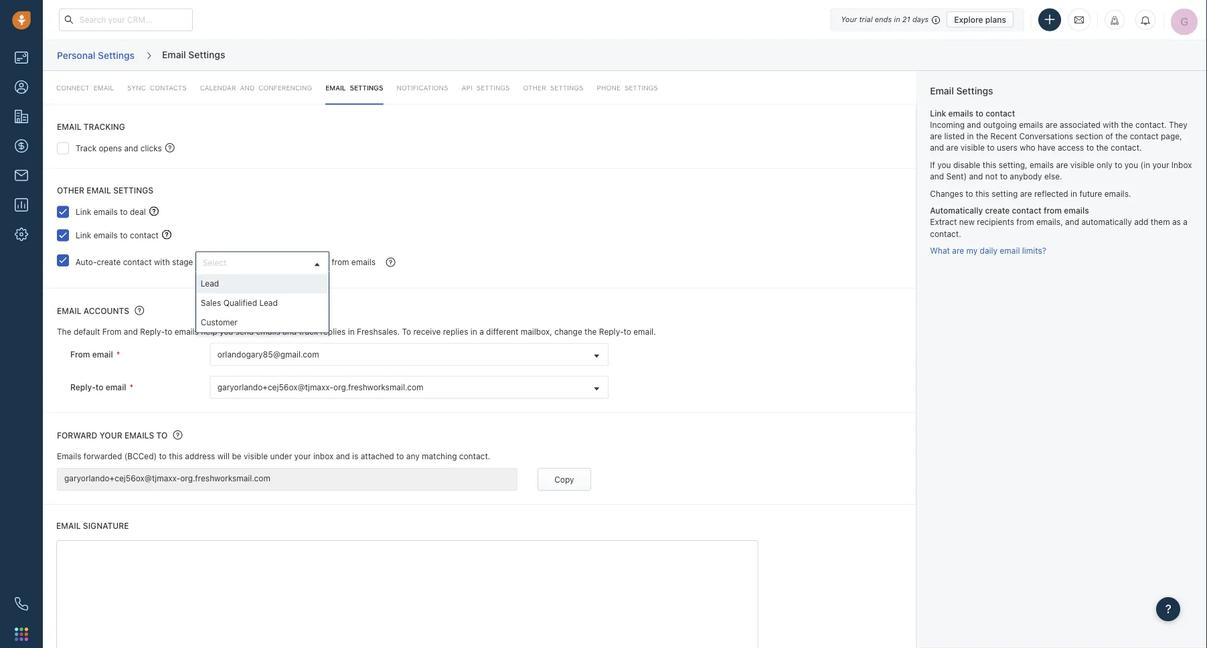 Task type: vqa. For each thing, say whether or not it's contained in the screenshot.
2nd the Select field from the top
no



Task type: describe. For each thing, give the bounding box(es) containing it.
conferencing
[[259, 84, 312, 91]]

matching
[[422, 452, 457, 461]]

visible inside if you disable this setting, emails are visible only to you (in your inbox and sent) and not to anybody else.
[[1071, 160, 1095, 170]]

receive
[[414, 327, 441, 337]]

from emails
[[332, 257, 376, 267]]

and left outgoing in the top right of the page
[[968, 120, 982, 129]]

to
[[402, 327, 411, 337]]

phone element
[[8, 591, 35, 618]]

contacts
[[150, 84, 187, 91]]

clicks
[[141, 143, 162, 153]]

sync contacts
[[127, 84, 187, 91]]

other email settings
[[57, 186, 153, 195]]

0 horizontal spatial your
[[100, 431, 122, 441]]

a inside automatically create contact from emails extract new recipients from emails, and automatically add them as a contact.
[[1184, 218, 1188, 227]]

help
[[201, 327, 217, 337]]

and up if
[[931, 143, 945, 152]]

explore
[[955, 15, 984, 24]]

21
[[903, 15, 911, 24]]

sales
[[201, 299, 221, 308]]

create for auto-
[[97, 257, 121, 267]]

and down if
[[931, 172, 945, 181]]

calendar
[[200, 84, 236, 91]]

in left future
[[1071, 189, 1078, 198]]

personal
[[57, 49, 95, 60]]

automatically create contact from emails extract new recipients from emails, and automatically add them as a contact.
[[931, 206, 1188, 238]]

are down anybody at the top
[[1021, 189, 1033, 198]]

inbox
[[1172, 160, 1193, 170]]

this inside if you disable this setting, emails are visible only to you (in your inbox and sent) and not to anybody else.
[[983, 160, 997, 170]]

section
[[1076, 132, 1104, 141]]

explore plans
[[955, 15, 1007, 24]]

0 vertical spatial garyorlando+cej56ox@tjmaxx-org.freshworksmail.com
[[218, 383, 424, 392]]

email tracking
[[57, 122, 125, 131]]

limits?
[[1023, 246, 1047, 256]]

to up outgoing in the top right of the page
[[976, 109, 984, 118]]

link emails to deal
[[76, 207, 146, 216]]

to down link emails to deal
[[120, 231, 128, 240]]

0 vertical spatial question circled image
[[165, 142, 175, 153]]

users
[[997, 143, 1018, 152]]

contact. inside tab panel
[[459, 452, 491, 461]]

signature
[[83, 521, 129, 531]]

calendar and conferencing
[[200, 84, 312, 91]]

in left different
[[471, 327, 477, 337]]

forward your emails to
[[57, 431, 168, 441]]

1 horizontal spatial your
[[294, 452, 311, 461]]

my
[[967, 246, 978, 256]]

Search your CRM... text field
[[59, 8, 193, 31]]

attached
[[361, 452, 394, 461]]

automatically
[[931, 206, 984, 215]]

other settings
[[523, 84, 584, 91]]

0 horizontal spatial reply-
[[70, 383, 96, 392]]

if you disable this setting, emails are visible only to you (in your inbox and sent) and not to anybody else.
[[931, 160, 1193, 181]]

email right "daily"
[[1000, 246, 1020, 256]]

api
[[462, 84, 473, 91]]

from email
[[70, 350, 113, 359]]

(in
[[1141, 160, 1151, 170]]

1 vertical spatial a
[[480, 327, 484, 337]]

visible inside link emails to contact incoming and outgoing emails are associated with the contact. they are listed in the recent conversations section of the contact page, and are visible to users who have access to the contact.
[[961, 143, 985, 152]]

emails
[[57, 452, 81, 461]]

to left email.
[[624, 327, 632, 337]]

are down listed
[[947, 143, 959, 152]]

and inside tab list
[[240, 84, 255, 91]]

accounts
[[84, 307, 129, 316]]

0 horizontal spatial garyorlando+cej56ox@tjmaxx-
[[64, 473, 180, 483]]

settings for personal settings link
[[98, 49, 135, 60]]

1 vertical spatial question circled image
[[173, 430, 183, 441]]

are down incoming on the right top of page
[[931, 132, 943, 141]]

to right not
[[1001, 172, 1008, 181]]

orlandogary85@gmail.com link
[[211, 344, 608, 366]]

email for connect email
[[94, 84, 114, 91]]

they
[[1170, 120, 1188, 129]]

garyorlando+cej56ox@tjmaxx-org.freshworksmail.com link
[[211, 377, 608, 398]]

2 horizontal spatial reply-
[[599, 327, 624, 337]]

access
[[1058, 143, 1085, 152]]

select
[[203, 258, 227, 268]]

lead inside option
[[260, 299, 278, 308]]

sync contacts link
[[127, 71, 187, 105]]

sales qualified lead option
[[196, 294, 329, 313]]

with inside tab panel
[[154, 257, 170, 267]]

contact left page,
[[1130, 132, 1159, 141]]

forward
[[57, 431, 97, 441]]

and inside automatically create contact from emails extract new recipients from emails, and automatically add them as a contact.
[[1066, 218, 1080, 227]]

click to learn how to link conversations to deals image
[[149, 207, 159, 216]]

deal
[[130, 207, 146, 216]]

orlandogary85@gmail.com
[[218, 350, 319, 360]]

personal settings link
[[56, 45, 135, 66]]

recent
[[991, 132, 1018, 141]]

lead inside option
[[201, 279, 219, 288]]

contact. down of
[[1111, 143, 1143, 152]]

list box containing lead
[[196, 274, 329, 333]]

phone settings
[[597, 84, 658, 91]]

link emails to contact incoming and outgoing emails are associated with the contact. they are listed in the recent conversations section of the contact page, and are visible to users who have access to the contact.
[[931, 109, 1188, 152]]

2 horizontal spatial from
[[1044, 206, 1062, 215]]

copy button
[[538, 468, 591, 491]]

emails.
[[1105, 189, 1132, 198]]

2 vertical spatial this
[[169, 452, 183, 461]]

2 vertical spatial visible
[[244, 452, 268, 461]]

changes
[[931, 189, 964, 198]]

settings for api settings link
[[477, 84, 510, 91]]

sales qualified lead
[[201, 299, 278, 308]]

contact up outgoing in the top right of the page
[[986, 109, 1016, 118]]

1 replies from the left
[[321, 327, 346, 337]]

contact inside automatically create contact from emails extract new recipients from emails, and automatically add them as a contact.
[[1012, 206, 1042, 215]]

and left clicks
[[124, 143, 138, 153]]

the default from and reply-to emails help you send emails and track replies in freshsales. to receive replies in a different mailbox, change the reply-to email.
[[57, 327, 656, 337]]

tab panel containing email tracking
[[43, 71, 917, 648]]

inbox
[[313, 452, 334, 461]]

what's new image
[[1111, 16, 1120, 25]]

future
[[1080, 189, 1103, 198]]

outgoing
[[984, 120, 1017, 129]]

change
[[555, 327, 583, 337]]

create for automatically
[[986, 206, 1010, 215]]

in inside link emails to contact incoming and outgoing emails are associated with the contact. they are listed in the recent conversations section of the contact page, and are visible to users who have access to the contact.
[[968, 132, 974, 141]]

1 horizontal spatial from
[[1017, 218, 1035, 227]]

other for other email settings
[[57, 186, 84, 195]]

customer
[[201, 318, 238, 327]]

email.
[[634, 327, 656, 337]]

to up (bcced)
[[156, 431, 168, 441]]

email accounts
[[57, 307, 129, 316]]

any
[[406, 452, 420, 461]]

0 horizontal spatial email settings
[[162, 49, 225, 60]]

under
[[270, 452, 292, 461]]

days
[[913, 15, 929, 24]]

them
[[1151, 218, 1171, 227]]

1 vertical spatial this
[[976, 189, 990, 198]]

setting
[[992, 189, 1018, 198]]

trial
[[860, 15, 873, 24]]

recipients
[[978, 218, 1015, 227]]

to down sent)
[[966, 189, 974, 198]]

settings up outgoing in the top right of the page
[[957, 85, 994, 96]]

address
[[185, 452, 215, 461]]

0 horizontal spatial org.freshworksmail.com
[[180, 473, 271, 483]]

email inside 'email settings' link
[[326, 84, 346, 91]]

lead option
[[196, 274, 329, 294]]



Task type: locate. For each thing, give the bounding box(es) containing it.
1 vertical spatial lead
[[260, 299, 278, 308]]

from down the default
[[70, 350, 90, 359]]

reply- left help
[[140, 327, 165, 337]]

contact. inside automatically create contact from emails extract new recipients from emails, and automatically add them as a contact.
[[931, 229, 962, 238]]

phone image
[[15, 598, 28, 611]]

will
[[218, 452, 230, 461]]

0 vertical spatial create
[[986, 206, 1010, 215]]

settings down "search your crm..." text field
[[98, 49, 135, 60]]

0 horizontal spatial create
[[97, 257, 121, 267]]

garyorlando+cej56ox@tjmaxx-org.freshworksmail.com down (bcced)
[[64, 473, 271, 483]]

create inside automatically create contact from emails extract new recipients from emails, and automatically add them as a contact.
[[986, 206, 1010, 215]]

0 horizontal spatial other
[[57, 186, 84, 195]]

auto-create contact with stage
[[76, 257, 193, 267]]

sent)
[[947, 172, 967, 181]]

contact down the changes to this setting are reflected in future emails.
[[1012, 206, 1042, 215]]

contact.
[[1136, 120, 1167, 129], [1111, 143, 1143, 152], [931, 229, 962, 238], [459, 452, 491, 461]]

with inside link emails to contact incoming and outgoing emails are associated with the contact. they are listed in the recent conversations section of the contact page, and are visible to users who have access to the contact.
[[1103, 120, 1119, 129]]

tab list containing connect email
[[43, 71, 917, 105]]

your up forwarded
[[100, 431, 122, 441]]

notifications link
[[397, 71, 448, 105]]

contact left click to learn how to link emails to contacts image
[[130, 231, 159, 240]]

0 horizontal spatial visible
[[244, 452, 268, 461]]

email settings link
[[326, 71, 383, 105]]

different
[[486, 327, 519, 337]]

connect email
[[56, 84, 114, 91]]

other for other settings
[[523, 84, 546, 91]]

you right if
[[938, 160, 952, 170]]

0 horizontal spatial with
[[154, 257, 170, 267]]

0 horizontal spatial from
[[332, 257, 349, 267]]

1 vertical spatial garyorlando+cej56ox@tjmaxx-
[[64, 473, 180, 483]]

settings for phone settings
[[625, 84, 658, 91]]

2 vertical spatial your
[[294, 452, 311, 461]]

other right api settings
[[523, 84, 546, 91]]

org.freshworksmail.com down will
[[180, 473, 271, 483]]

emails inside if you disable this setting, emails are visible only to you (in your inbox and sent) and not to anybody else.
[[1030, 160, 1054, 170]]

0 vertical spatial from
[[102, 327, 122, 337]]

other down "track"
[[57, 186, 84, 195]]

not
[[986, 172, 998, 181]]

personal settings
[[57, 49, 135, 60]]

who
[[1020, 143, 1036, 152]]

are inside if you disable this setting, emails are visible only to you (in your inbox and sent) and not to anybody else.
[[1057, 160, 1069, 170]]

garyorlando+cej56ox@tjmaxx- down the orlandogary85@gmail.com
[[218, 383, 334, 392]]

the
[[1122, 120, 1134, 129], [977, 132, 989, 141], [1116, 132, 1128, 141], [1097, 143, 1109, 152], [585, 327, 597, 337]]

0 vertical spatial from
[[1044, 206, 1062, 215]]

new
[[960, 218, 975, 227]]

1 horizontal spatial a
[[1184, 218, 1188, 227]]

email signature
[[56, 521, 129, 531]]

0 vertical spatial link
[[931, 109, 947, 118]]

settings right api
[[477, 84, 510, 91]]

and down accounts
[[124, 327, 138, 337]]

changes to this setting are reflected in future emails.
[[931, 189, 1132, 198]]

0 horizontal spatial you
[[220, 327, 233, 337]]

visible down access on the top right of the page
[[1071, 160, 1095, 170]]

1 horizontal spatial replies
[[443, 327, 469, 337]]

2 horizontal spatial your
[[1153, 160, 1170, 170]]

settings for other settings
[[550, 84, 584, 91]]

settings right 'phone' at top
[[625, 84, 658, 91]]

api settings link
[[462, 71, 510, 105]]

notifications
[[397, 84, 448, 91]]

1 horizontal spatial other
[[523, 84, 546, 91]]

your
[[841, 15, 858, 24]]

only
[[1097, 160, 1113, 170]]

create down link emails to contact
[[97, 257, 121, 267]]

email up the
[[57, 307, 81, 316]]

email down from email
[[106, 383, 126, 392]]

link emails to contact
[[76, 231, 159, 240]]

link up incoming on the right top of page
[[931, 109, 947, 118]]

lead up sales
[[201, 279, 219, 288]]

email up link emails to deal
[[87, 186, 111, 195]]

to down section
[[1087, 143, 1095, 152]]

customer option
[[196, 313, 329, 333]]

other settings link
[[523, 71, 584, 105]]

1 horizontal spatial lead
[[260, 299, 278, 308]]

settings up calendar
[[188, 49, 225, 60]]

disable
[[954, 160, 981, 170]]

0 vertical spatial lead
[[201, 279, 219, 288]]

question circled image right from emails
[[386, 257, 395, 268]]

list box
[[196, 274, 329, 333]]

reply- down from email
[[70, 383, 96, 392]]

contact down link emails to contact
[[123, 257, 152, 267]]

email inside tab list
[[94, 84, 114, 91]]

settings up the deal
[[113, 186, 153, 195]]

1 horizontal spatial garyorlando+cej56ox@tjmaxx-
[[218, 383, 334, 392]]

question circled image right 'forward your emails to'
[[173, 430, 183, 441]]

0 horizontal spatial a
[[480, 327, 484, 337]]

email up incoming on the right top of page
[[931, 85, 954, 96]]

email up contacts at the top
[[162, 49, 186, 60]]

1 horizontal spatial visible
[[961, 143, 985, 152]]

1 horizontal spatial question circled image
[[386, 257, 395, 268]]

0 horizontal spatial question circled image
[[173, 430, 183, 441]]

tracking
[[84, 122, 125, 131]]

1 horizontal spatial question circled image
[[165, 142, 175, 153]]

0 vertical spatial your
[[1153, 160, 1170, 170]]

1 horizontal spatial reply-
[[140, 327, 165, 337]]

2 replies from the left
[[443, 327, 469, 337]]

garyorlando+cej56ox@tjmaxx- down (bcced)
[[64, 473, 180, 483]]

1 horizontal spatial create
[[986, 206, 1010, 215]]

to right (bcced)
[[159, 452, 167, 461]]

track opens and clicks
[[76, 143, 162, 153]]

link up auto-
[[76, 231, 91, 240]]

and right calendar
[[240, 84, 255, 91]]

are up the conversations
[[1046, 120, 1058, 129]]

0 vertical spatial question circled image
[[386, 257, 395, 268]]

reply-
[[140, 327, 165, 337], [599, 327, 624, 337], [70, 383, 96, 392]]

freshworks switcher image
[[15, 628, 28, 641]]

associated
[[1060, 120, 1101, 129]]

conversations
[[1020, 132, 1074, 141]]

1 horizontal spatial org.freshworksmail.com
[[334, 383, 424, 392]]

qualified
[[223, 299, 257, 308]]

daily
[[980, 246, 998, 256]]

2 vertical spatial from
[[332, 257, 349, 267]]

freshsales.
[[357, 327, 400, 337]]

question circled image right accounts
[[135, 305, 144, 316]]

question circled image
[[165, 142, 175, 153], [135, 305, 144, 316]]

settings
[[188, 49, 225, 60], [98, 49, 135, 60], [350, 84, 383, 91], [477, 84, 510, 91], [957, 85, 994, 96]]

and left 'track'
[[283, 327, 297, 337]]

with up of
[[1103, 120, 1119, 129]]

send email image
[[1075, 14, 1084, 25]]

emails,
[[1037, 218, 1064, 227]]

and
[[240, 84, 255, 91], [968, 120, 982, 129], [931, 143, 945, 152], [124, 143, 138, 153], [931, 172, 945, 181], [970, 172, 984, 181], [1066, 218, 1080, 227], [124, 327, 138, 337], [283, 327, 297, 337], [336, 452, 350, 461]]

emails inside automatically create contact from emails extract new recipients from emails, and automatically add them as a contact.
[[1065, 206, 1090, 215]]

1 vertical spatial org.freshworksmail.com
[[180, 473, 271, 483]]

question circled image
[[386, 257, 395, 268], [173, 430, 183, 441]]

create up 'recipients'
[[986, 206, 1010, 215]]

1 vertical spatial create
[[97, 257, 121, 267]]

1 horizontal spatial with
[[1103, 120, 1119, 129]]

lead down lead option
[[260, 299, 278, 308]]

0 vertical spatial org.freshworksmail.com
[[334, 383, 424, 392]]

org.freshworksmail.com down orlandogary85@gmail.com link at bottom
[[334, 383, 424, 392]]

ends
[[875, 15, 892, 24]]

from down accounts
[[102, 327, 122, 337]]

sync
[[127, 84, 146, 91]]

1 vertical spatial garyorlando+cej56ox@tjmaxx-org.freshworksmail.com
[[64, 473, 271, 483]]

to
[[976, 109, 984, 118], [988, 143, 995, 152], [1087, 143, 1095, 152], [1115, 160, 1123, 170], [1001, 172, 1008, 181], [966, 189, 974, 198], [120, 207, 128, 216], [120, 231, 128, 240], [165, 327, 172, 337], [624, 327, 632, 337], [96, 383, 103, 392], [156, 431, 168, 441], [159, 452, 167, 461], [397, 452, 404, 461]]

2 horizontal spatial settings
[[625, 84, 658, 91]]

email up "track"
[[57, 122, 81, 131]]

email for other email settings
[[87, 186, 111, 195]]

0 vertical spatial garyorlando+cej56ox@tjmaxx-
[[218, 383, 334, 392]]

question circled image right clicks
[[165, 142, 175, 153]]

1 vertical spatial link
[[76, 207, 91, 216]]

1 vertical spatial from
[[70, 350, 90, 359]]

email down the default
[[92, 350, 113, 359]]

0 horizontal spatial from
[[70, 350, 90, 359]]

org.freshworksmail.com
[[334, 383, 424, 392], [180, 473, 271, 483]]

and left is on the left of the page
[[336, 452, 350, 461]]

contact. up page,
[[1136, 120, 1167, 129]]

email
[[162, 49, 186, 60], [326, 84, 346, 91], [931, 85, 954, 96], [57, 122, 81, 131], [57, 307, 81, 316], [56, 521, 81, 531]]

1 vertical spatial with
[[154, 257, 170, 267]]

with left stage
[[154, 257, 170, 267]]

phone
[[597, 84, 621, 91]]

replies right receive at the left bottom of page
[[443, 327, 469, 337]]

to left any
[[397, 452, 404, 461]]

1 vertical spatial visible
[[1071, 160, 1095, 170]]

1 horizontal spatial you
[[938, 160, 952, 170]]

are up else.
[[1057, 160, 1069, 170]]

email right connect
[[94, 84, 114, 91]]

garyorlando+cej56ox@tjmaxx-org.freshworksmail.com down 'track'
[[218, 383, 424, 392]]

0 vertical spatial visible
[[961, 143, 985, 152]]

0 horizontal spatial replies
[[321, 327, 346, 337]]

add
[[1135, 218, 1149, 227]]

reflected
[[1035, 189, 1069, 198]]

1 vertical spatial other
[[57, 186, 84, 195]]

2 vertical spatial link
[[76, 231, 91, 240]]

link down other email settings
[[76, 207, 91, 216]]

to right only in the right top of the page
[[1115, 160, 1123, 170]]

1 horizontal spatial email settings
[[326, 84, 383, 91]]

create
[[986, 206, 1010, 215], [97, 257, 121, 267]]

your trial ends in 21 days
[[841, 15, 929, 24]]

forwarded
[[84, 452, 122, 461]]

are
[[1046, 120, 1058, 129], [931, 132, 943, 141], [947, 143, 959, 152], [1057, 160, 1069, 170], [1021, 189, 1033, 198], [953, 246, 965, 256]]

replies right 'track'
[[321, 327, 346, 337]]

stage
[[172, 257, 193, 267]]

2 horizontal spatial you
[[1125, 160, 1139, 170]]

in left 21
[[894, 15, 901, 24]]

settings left notifications
[[350, 84, 383, 91]]

reply- left email.
[[599, 327, 624, 337]]

0 vertical spatial a
[[1184, 218, 1188, 227]]

this up not
[[983, 160, 997, 170]]

visible up disable
[[961, 143, 985, 152]]

in right listed
[[968, 132, 974, 141]]

to down from email
[[96, 383, 103, 392]]

emails forwarded (bcced) to this address will be visible under your inbox and is attached to any matching contact.
[[57, 452, 491, 461]]

your inside if you disable this setting, emails are visible only to you (in your inbox and sent) and not to anybody else.
[[1153, 160, 1170, 170]]

email for from email
[[92, 350, 113, 359]]

link
[[931, 109, 947, 118], [76, 207, 91, 216], [76, 231, 91, 240]]

automatically
[[1082, 218, 1133, 227]]

2 horizontal spatial visible
[[1071, 160, 1095, 170]]

0 horizontal spatial lead
[[201, 279, 219, 288]]

(bcced)
[[124, 452, 157, 461]]

what are my daily email limits?
[[931, 246, 1047, 256]]

your right (in
[[1153, 160, 1170, 170]]

to left the deal
[[120, 207, 128, 216]]

is
[[352, 452, 359, 461]]

of
[[1106, 132, 1114, 141]]

link for link emails to deal
[[76, 207, 91, 216]]

0 vertical spatial other
[[523, 84, 546, 91]]

0 vertical spatial with
[[1103, 120, 1119, 129]]

visible right "be"
[[244, 452, 268, 461]]

you left (in
[[1125, 160, 1139, 170]]

are left my
[[953, 246, 965, 256]]

incoming
[[931, 120, 965, 129]]

email right conferencing
[[326, 84, 346, 91]]

the inside tab panel
[[585, 327, 597, 337]]

email settings inside tab list
[[326, 84, 383, 91]]

contact. down extract
[[931, 229, 962, 238]]

from
[[1044, 206, 1062, 215], [1017, 218, 1035, 227], [332, 257, 349, 267]]

a right as on the right top of the page
[[1184, 218, 1188, 227]]

link for link emails to contact incoming and outgoing emails are associated with the contact. they are listed in the recent conversations section of the contact page, and are visible to users who have access to the contact.
[[931, 109, 947, 118]]

link for link emails to contact
[[76, 231, 91, 240]]

track
[[76, 143, 97, 153]]

contact. right matching
[[459, 452, 491, 461]]

settings for 'email settings' link
[[350, 84, 383, 91]]

phone settings link
[[597, 71, 658, 105]]

tab list
[[43, 71, 917, 105]]

connect
[[56, 84, 90, 91]]

1 vertical spatial your
[[100, 431, 122, 441]]

this
[[983, 160, 997, 170], [976, 189, 990, 198], [169, 452, 183, 461]]

the
[[57, 327, 71, 337]]

in left 'freshsales.'
[[348, 327, 355, 337]]

page,
[[1162, 132, 1183, 141]]

explore plans link
[[947, 11, 1014, 27]]

in
[[894, 15, 901, 24], [968, 132, 974, 141], [1071, 189, 1078, 198], [348, 327, 355, 337], [471, 327, 477, 337]]

1 vertical spatial question circled image
[[135, 305, 144, 316]]

to left users in the right top of the page
[[988, 143, 995, 152]]

1 horizontal spatial from
[[102, 327, 122, 337]]

your left inbox
[[294, 452, 311, 461]]

0 vertical spatial this
[[983, 160, 997, 170]]

you inside tab panel
[[220, 327, 233, 337]]

what are my daily email limits? link
[[931, 246, 1047, 256]]

api settings
[[462, 84, 510, 91]]

and down disable
[[970, 172, 984, 181]]

1 horizontal spatial settings
[[550, 84, 584, 91]]

email left signature
[[56, 521, 81, 531]]

click to learn how to link emails to contacts image
[[162, 230, 171, 239]]

other
[[523, 84, 546, 91], [57, 186, 84, 195]]

this down not
[[976, 189, 990, 198]]

if
[[931, 160, 936, 170]]

tab panel
[[43, 71, 917, 648]]

0 horizontal spatial settings
[[113, 186, 153, 195]]

to left help
[[165, 327, 172, 337]]

0 horizontal spatial question circled image
[[135, 305, 144, 316]]

a
[[1184, 218, 1188, 227], [480, 327, 484, 337]]

2 horizontal spatial email settings
[[931, 85, 994, 96]]

1 vertical spatial from
[[1017, 218, 1035, 227]]

have
[[1038, 143, 1056, 152]]

reply-to email
[[70, 383, 126, 392]]

opens
[[99, 143, 122, 153]]

settings left 'phone' at top
[[550, 84, 584, 91]]

link inside link emails to contact incoming and outgoing emails are associated with the contact. they are listed in the recent conversations section of the contact page, and are visible to users who have access to the contact.
[[931, 109, 947, 118]]



